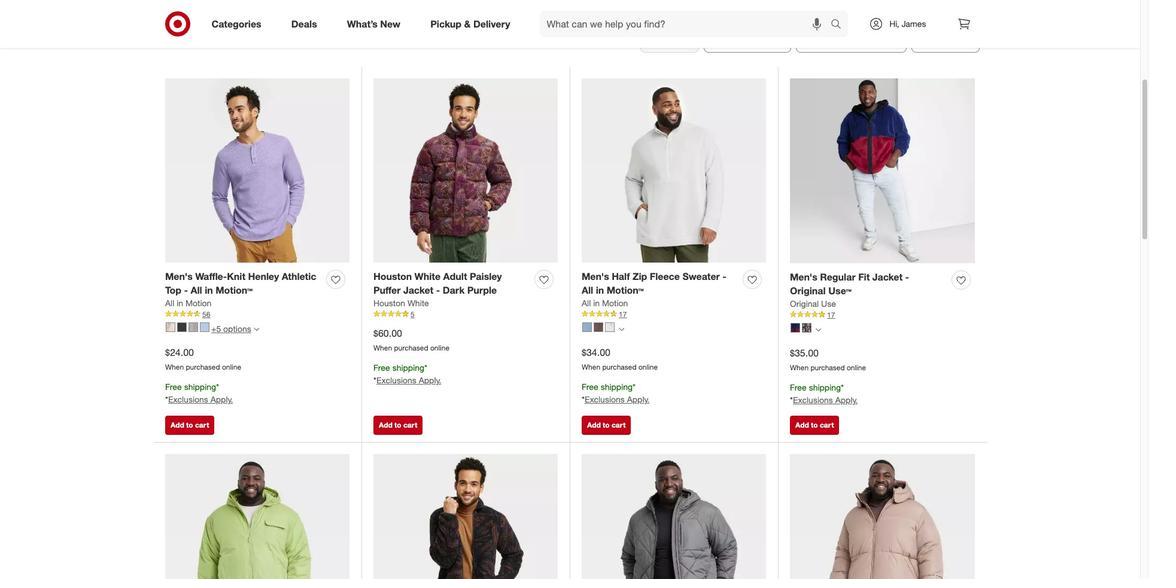 Task type: describe. For each thing, give the bounding box(es) containing it.
apply. for $35.00
[[835, 395, 858, 405]]

to for $35.00
[[811, 421, 818, 430]]

day
[[845, 34, 862, 45]]

17 for all
[[619, 310, 627, 319]]

free for $24.00
[[165, 382, 182, 392]]

8 results
[[161, 30, 217, 46]]

dark blue image
[[791, 323, 800, 333]]

* down $34.00 when purchased online
[[633, 382, 636, 392]]

apply. for $24.00
[[211, 395, 233, 405]]

free shipping * * exclusions apply. for $60.00
[[373, 363, 441, 386]]

purchased for $35.00
[[811, 363, 845, 372]]

add to cart button for $35.00
[[790, 416, 839, 435]]

exclusions for $34.00
[[585, 395, 625, 405]]

black image
[[802, 323, 812, 333]]

results
[[172, 30, 217, 46]]

search
[[826, 19, 854, 31]]

to for $34.00
[[603, 421, 610, 430]]

men's waffle-knit henley athletic top - all in motion™
[[165, 271, 316, 296]]

half
[[612, 271, 630, 282]]

new
[[380, 18, 401, 30]]

online for $24.00
[[222, 362, 241, 371]]

categories
[[212, 18, 261, 30]]

shipping for $60.00
[[392, 363, 424, 373]]

- inside men's half zip fleece sweater - all in motion™
[[723, 271, 726, 282]]

motion™ inside men's waffle-knit henley athletic top - all in motion™
[[216, 284, 253, 296]]

all in motion link for in
[[582, 297, 628, 309]]

exclusions for $24.00
[[168, 395, 208, 405]]

cart for $34.00
[[612, 421, 626, 430]]

online for $34.00
[[639, 362, 658, 371]]

shipping for $24.00
[[184, 382, 216, 392]]

add for $60.00
[[379, 421, 392, 430]]

men's for all
[[165, 271, 193, 282]]

add to cart button for $34.00
[[582, 416, 631, 435]]

free for $34.00
[[582, 382, 598, 392]]

regular
[[820, 271, 856, 283]]

store
[[762, 34, 783, 45]]

- inside men's regular fit jacket - original use™
[[905, 271, 909, 283]]

* down the $24.00
[[165, 395, 168, 405]]

cart for $35.00
[[820, 421, 834, 430]]

gray image
[[189, 323, 198, 332]]

henley
[[248, 271, 279, 282]]

to for $60.00
[[394, 421, 401, 430]]

5 link
[[373, 309, 558, 320]]

use
[[821, 298, 836, 309]]

cart for $60.00
[[403, 421, 417, 430]]

original use link
[[790, 298, 836, 310]]

add for $24.00
[[171, 421, 184, 430]]

options
[[223, 324, 251, 334]]

- inside men's waffle-knit henley athletic top - all in motion™
[[184, 284, 188, 296]]

all colors element for $34.00
[[619, 325, 624, 333]]

all in motion link for all
[[165, 297, 212, 309]]

56
[[202, 310, 210, 319]]

pickup & delivery link
[[420, 11, 525, 37]]

search button
[[826, 11, 854, 40]]

men's for in
[[582, 271, 609, 282]]

56 link
[[165, 309, 350, 320]]

white for houston white adult paisley puffer jacket - dark purple
[[415, 271, 441, 282]]

shipping button
[[912, 26, 979, 53]]

men's regular fit jacket - original use™
[[790, 271, 909, 297]]

online for $35.00
[[847, 363, 866, 372]]

pickup for pickup
[[662, 34, 691, 45]]

shop in store button
[[704, 26, 791, 53]]

when for $60.00
[[373, 343, 392, 352]]

motion for in
[[185, 298, 212, 308]]

motion™ inside men's half zip fleece sweater - all in motion™
[[607, 284, 644, 296]]

same
[[818, 34, 843, 45]]

hi,
[[890, 19, 899, 29]]

apply. for $34.00
[[627, 395, 650, 405]]

motion for motion™
[[602, 298, 628, 308]]

men's waffle-knit henley athletic top - all in motion™ link
[[165, 270, 321, 297]]

exclusions for $60.00
[[376, 375, 416, 386]]

shop in store
[[726, 34, 783, 45]]

all colors image for $34.00
[[619, 327, 624, 332]]

knit
[[227, 271, 245, 282]]

when for $24.00
[[165, 362, 184, 371]]

- inside the houston white adult paisley puffer jacket - dark purple
[[436, 284, 440, 296]]

17 for use™
[[827, 310, 835, 319]]

waffle-
[[195, 271, 227, 282]]

apply. for $60.00
[[419, 375, 441, 386]]

in inside men's waffle-knit henley athletic top - all in motion™
[[205, 284, 213, 296]]



Task type: locate. For each thing, give the bounding box(es) containing it.
add to cart button
[[165, 416, 214, 435], [373, 416, 423, 435], [582, 416, 631, 435], [790, 416, 839, 435]]

shipping
[[392, 363, 424, 373], [184, 382, 216, 392], [601, 382, 633, 392], [809, 383, 841, 393]]

all in motion link
[[165, 297, 212, 309], [582, 297, 628, 309]]

men's left half
[[582, 271, 609, 282]]

in inside men's half zip fleece sweater - all in motion™
[[596, 284, 604, 296]]

2 motion™ from the left
[[607, 284, 644, 296]]

&
[[464, 18, 471, 30]]

17 down 'use'
[[827, 310, 835, 319]]

jacket
[[872, 271, 903, 283], [403, 284, 433, 296]]

add for $35.00
[[795, 421, 809, 430]]

1 horizontal spatial 17
[[827, 310, 835, 319]]

0 vertical spatial houston
[[373, 271, 412, 282]]

+5 options button
[[160, 319, 264, 339]]

delivery down hi,
[[865, 34, 899, 45]]

* down $24.00 when purchased online
[[216, 382, 219, 392]]

delivery
[[473, 18, 510, 30], [865, 34, 899, 45]]

* down $60.00 when purchased online
[[424, 363, 427, 373]]

all in motion down top
[[165, 298, 212, 308]]

houston white adult high aop jacket - brown image
[[373, 454, 558, 579], [373, 454, 558, 579]]

houston white adult paisley puffer jacket - dark purple
[[373, 271, 502, 296]]

$35.00
[[790, 347, 819, 359]]

1 horizontal spatial pickup
[[662, 34, 691, 45]]

all colors image right cream image
[[619, 327, 624, 332]]

1 horizontal spatial motion™
[[607, 284, 644, 296]]

1 all in motion from the left
[[165, 298, 212, 308]]

jacket right fit
[[872, 271, 903, 283]]

all in motion for in
[[582, 298, 628, 308]]

apply. down $60.00 when purchased online
[[419, 375, 441, 386]]

delivery right &
[[473, 18, 510, 30]]

0 vertical spatial white
[[415, 271, 441, 282]]

shipping down $24.00 when purchased online
[[184, 382, 216, 392]]

pink image
[[166, 323, 175, 332]]

men's half zip fleece sweater - all in motion™ image
[[582, 79, 766, 263], [582, 79, 766, 263]]

puffer
[[373, 284, 401, 296]]

purchased inside $35.00 when purchased online
[[811, 363, 845, 372]]

1 to from the left
[[186, 421, 193, 430]]

What can we help you find? suggestions appear below search field
[[540, 11, 834, 37]]

- right fit
[[905, 271, 909, 283]]

zip
[[633, 271, 647, 282]]

1 vertical spatial white
[[408, 298, 429, 308]]

fit
[[858, 271, 870, 283]]

- right sweater
[[723, 271, 726, 282]]

men's regular fit jacket - original use™ image
[[790, 79, 975, 264], [790, 79, 975, 264]]

1 horizontal spatial men's
[[582, 271, 609, 282]]

what's new
[[347, 18, 401, 30]]

men's lightweight quilted jacket - all in motion™ image
[[582, 454, 766, 579], [582, 454, 766, 579]]

0 horizontal spatial all in motion
[[165, 298, 212, 308]]

shipping for $35.00
[[809, 383, 841, 393]]

men's half zip fleece sweater - all in motion™ link
[[582, 270, 738, 297]]

1 add to cart button from the left
[[165, 416, 214, 435]]

1 houston from the top
[[373, 271, 412, 282]]

houston white adult paisley puffer jacket - dark purple link
[[373, 270, 530, 297]]

3 add from the left
[[587, 421, 601, 430]]

cart for $24.00
[[195, 421, 209, 430]]

motion
[[185, 298, 212, 308], [602, 298, 628, 308]]

cream image
[[605, 323, 615, 332]]

4 add to cart button from the left
[[790, 416, 839, 435]]

cart
[[195, 421, 209, 430], [403, 421, 417, 430], [612, 421, 626, 430], [820, 421, 834, 430]]

airway blue image
[[582, 323, 592, 332]]

all colors element
[[619, 325, 624, 333], [816, 326, 821, 333]]

free for $60.00
[[373, 363, 390, 373]]

exclusions apply. button down $60.00 when purchased online
[[376, 375, 441, 387]]

apply. down $24.00 when purchased online
[[211, 395, 233, 405]]

apply. down $34.00 when purchased online
[[627, 395, 650, 405]]

free shipping * * exclusions apply. for $35.00
[[790, 383, 858, 405]]

$24.00
[[165, 346, 194, 358]]

online inside $34.00 when purchased online
[[639, 362, 658, 371]]

2 add to cart button from the left
[[373, 416, 423, 435]]

when down $60.00
[[373, 343, 392, 352]]

free for $35.00
[[790, 383, 807, 393]]

add to cart button for $24.00
[[165, 416, 214, 435]]

shipping for $34.00
[[601, 382, 633, 392]]

1 motion from the left
[[185, 298, 212, 308]]

sweater
[[683, 271, 720, 282]]

exclusions apply. button down $24.00 when purchased online
[[168, 394, 233, 406]]

when inside $34.00 when purchased online
[[582, 362, 600, 371]]

1 vertical spatial delivery
[[865, 34, 899, 45]]

1 horizontal spatial 17 link
[[790, 310, 975, 320]]

add to cart for $24.00
[[171, 421, 209, 430]]

1 cart from the left
[[195, 421, 209, 430]]

free down the $24.00
[[165, 382, 182, 392]]

men's inside men's half zip fleece sweater - all in motion™
[[582, 271, 609, 282]]

online inside $24.00 when purchased online
[[222, 362, 241, 371]]

purchased for $34.00
[[602, 362, 637, 371]]

houston white
[[373, 298, 429, 308]]

all colors + 5 more colors image
[[254, 327, 259, 332]]

houston inside the houston white adult paisley puffer jacket - dark purple
[[373, 271, 412, 282]]

free shipping * * exclusions apply.
[[373, 363, 441, 386], [165, 382, 233, 405], [582, 382, 650, 405], [790, 383, 858, 405]]

exclusions down $34.00 when purchased online
[[585, 395, 625, 405]]

1 all in motion link from the left
[[165, 297, 212, 309]]

shipping down $60.00 when purchased online
[[392, 363, 424, 373]]

-
[[723, 271, 726, 282], [905, 271, 909, 283], [184, 284, 188, 296], [436, 284, 440, 296]]

delivery inside pickup & delivery "link"
[[473, 18, 510, 30]]

*
[[424, 363, 427, 373], [373, 375, 376, 386], [216, 382, 219, 392], [633, 382, 636, 392], [841, 383, 844, 393], [165, 395, 168, 405], [582, 395, 585, 405], [790, 395, 793, 405]]

1 vertical spatial jacket
[[403, 284, 433, 296]]

0 horizontal spatial all in motion link
[[165, 297, 212, 309]]

houston white adult paisley puffer jacket - dark purple image
[[373, 79, 558, 263], [373, 79, 558, 263]]

0 horizontal spatial men's
[[165, 271, 193, 282]]

add to cart
[[171, 421, 209, 430], [379, 421, 417, 430], [587, 421, 626, 430], [795, 421, 834, 430]]

$34.00 when purchased online
[[582, 346, 658, 371]]

0 horizontal spatial delivery
[[473, 18, 510, 30]]

same day delivery
[[818, 34, 899, 45]]

free down $35.00
[[790, 383, 807, 393]]

exclusions apply. button for $34.00
[[585, 394, 650, 406]]

2 add to cart from the left
[[379, 421, 417, 430]]

4 cart from the left
[[820, 421, 834, 430]]

houston for houston white adult paisley puffer jacket - dark purple
[[373, 271, 412, 282]]

paisley
[[470, 271, 502, 282]]

2 original from the top
[[790, 298, 819, 309]]

men's up top
[[165, 271, 193, 282]]

17 link down men's half zip fleece sweater - all in motion™ link
[[582, 309, 766, 320]]

categories link
[[201, 11, 276, 37]]

exclusions apply. button
[[376, 375, 441, 387], [168, 394, 233, 406], [585, 394, 650, 406], [793, 395, 858, 407]]

purchased
[[394, 343, 428, 352], [186, 362, 220, 371], [602, 362, 637, 371], [811, 363, 845, 372]]

white for houston white
[[408, 298, 429, 308]]

purple
[[467, 284, 497, 296]]

add to cart for $34.00
[[587, 421, 626, 430]]

shipping down $35.00 when purchased online
[[809, 383, 841, 393]]

$34.00
[[582, 346, 610, 358]]

exclusions for $35.00
[[793, 395, 833, 405]]

pickup & delivery
[[430, 18, 510, 30]]

all colors image
[[619, 327, 624, 332], [816, 328, 821, 333]]

men's up original use
[[790, 271, 817, 283]]

online for $60.00
[[430, 343, 450, 352]]

3 add to cart button from the left
[[582, 416, 631, 435]]

online inside $60.00 when purchased online
[[430, 343, 450, 352]]

purchased down the $24.00
[[186, 362, 220, 371]]

brown image
[[594, 323, 603, 332]]

apply. down $35.00 when purchased online
[[835, 395, 858, 405]]

3 add to cart from the left
[[587, 421, 626, 430]]

2 all in motion link from the left
[[582, 297, 628, 309]]

purchased inside $24.00 when purchased online
[[186, 362, 220, 371]]

motion up 56
[[185, 298, 212, 308]]

3 cart from the left
[[612, 421, 626, 430]]

when inside $60.00 when purchased online
[[373, 343, 392, 352]]

original use
[[790, 298, 836, 309]]

all inside men's waffle-knit henley athletic top - all in motion™
[[191, 284, 202, 296]]

17 down half
[[619, 310, 627, 319]]

blue image
[[200, 323, 209, 332]]

houston up puffer
[[373, 271, 412, 282]]

pickup inside button
[[662, 34, 691, 45]]

jacket inside the houston white adult paisley puffer jacket - dark purple
[[403, 284, 433, 296]]

apply.
[[419, 375, 441, 386], [211, 395, 233, 405], [627, 395, 650, 405], [835, 395, 858, 405]]

1 vertical spatial original
[[790, 298, 819, 309]]

2 motion from the left
[[602, 298, 628, 308]]

online
[[430, 343, 450, 352], [222, 362, 241, 371], [639, 362, 658, 371], [847, 363, 866, 372]]

when down $35.00
[[790, 363, 809, 372]]

all in motion for all
[[165, 298, 212, 308]]

men's heavy puffer jacket - all in motion™ image
[[790, 454, 975, 579], [790, 454, 975, 579]]

men's half zip fleece sweater - all in motion™
[[582, 271, 726, 296]]

add to cart for $60.00
[[379, 421, 417, 430]]

2 add from the left
[[379, 421, 392, 430]]

motion™ down half
[[607, 284, 644, 296]]

17 link for fleece
[[582, 309, 766, 320]]

houston
[[373, 271, 412, 282], [373, 298, 405, 308]]

0 horizontal spatial pickup
[[430, 18, 461, 30]]

men's inside men's waffle-knit henley athletic top - all in motion™
[[165, 271, 193, 282]]

all in motion link down top
[[165, 297, 212, 309]]

purchased down $60.00
[[394, 343, 428, 352]]

in inside button
[[752, 34, 759, 45]]

exclusions down $35.00 when purchased online
[[793, 395, 833, 405]]

white inside the houston white adult paisley puffer jacket - dark purple
[[415, 271, 441, 282]]

exclusions apply. button for $24.00
[[168, 394, 233, 406]]

0 vertical spatial pickup
[[430, 18, 461, 30]]

all colors element right black image
[[816, 326, 821, 333]]

houston down puffer
[[373, 298, 405, 308]]

0 horizontal spatial jacket
[[403, 284, 433, 296]]

shipping down $34.00 when purchased online
[[601, 382, 633, 392]]

2 cart from the left
[[403, 421, 417, 430]]

all colors element for $35.00
[[816, 326, 821, 333]]

free down $34.00
[[582, 382, 598, 392]]

purchased inside $34.00 when purchased online
[[602, 362, 637, 371]]

pickup inside "link"
[[430, 18, 461, 30]]

add to cart for $35.00
[[795, 421, 834, 430]]

17 link for jacket
[[790, 310, 975, 320]]

same day delivery button
[[796, 26, 907, 53]]

$60.00
[[373, 327, 402, 339]]

when inside $35.00 when purchased online
[[790, 363, 809, 372]]

add
[[171, 421, 184, 430], [379, 421, 392, 430], [587, 421, 601, 430], [795, 421, 809, 430]]

black onyx image
[[177, 323, 187, 332]]

delivery inside same day delivery button
[[865, 34, 899, 45]]

1 horizontal spatial motion
[[602, 298, 628, 308]]

1 motion™ from the left
[[216, 284, 253, 296]]

purchased down $35.00
[[811, 363, 845, 372]]

men's
[[165, 271, 193, 282], [582, 271, 609, 282], [790, 271, 817, 283]]

8
[[161, 30, 168, 46]]

exclusions apply. button down $34.00 when purchased online
[[585, 394, 650, 406]]

all colors image right black image
[[816, 328, 821, 333]]

4 to from the left
[[811, 421, 818, 430]]

original up original use
[[790, 285, 826, 297]]

$24.00 when purchased online
[[165, 346, 241, 371]]

5
[[411, 310, 415, 319]]

pickup for pickup & delivery
[[430, 18, 461, 30]]

1 vertical spatial pickup
[[662, 34, 691, 45]]

exclusions apply. button down $35.00 when purchased online
[[793, 395, 858, 407]]

1 horizontal spatial delivery
[[865, 34, 899, 45]]

2 all in motion from the left
[[582, 298, 628, 308]]

houston for houston white
[[373, 298, 405, 308]]

all in motion link up cream image
[[582, 297, 628, 309]]

* down $35.00
[[790, 395, 793, 405]]

what's new link
[[337, 11, 415, 37]]

to for $24.00
[[186, 421, 193, 430]]

delivery for pickup & delivery
[[473, 18, 510, 30]]

all
[[191, 284, 202, 296], [582, 284, 593, 296], [165, 298, 174, 308], [582, 298, 591, 308]]

1 add from the left
[[171, 421, 184, 430]]

1 add to cart from the left
[[171, 421, 209, 430]]

athletic
[[282, 271, 316, 282]]

white left adult
[[415, 271, 441, 282]]

all colors + 5 more colors element
[[254, 325, 259, 333]]

shipping
[[934, 34, 972, 45]]

white up 5
[[408, 298, 429, 308]]

original left 'use'
[[790, 298, 819, 309]]

$35.00 when purchased online
[[790, 347, 866, 372]]

use™
[[828, 285, 852, 297]]

shop
[[726, 34, 749, 45]]

when down the $24.00
[[165, 362, 184, 371]]

jacket up houston white
[[403, 284, 433, 296]]

* down $60.00
[[373, 375, 376, 386]]

motion up cream image
[[602, 298, 628, 308]]

fleece
[[650, 271, 680, 282]]

free shipping * * exclusions apply. down $60.00 when purchased online
[[373, 363, 441, 386]]

purchased for $60.00
[[394, 343, 428, 352]]

what's
[[347, 18, 378, 30]]

4 add to cart from the left
[[795, 421, 834, 430]]

white inside houston white link
[[408, 298, 429, 308]]

when
[[373, 343, 392, 352], [165, 362, 184, 371], [582, 362, 600, 371], [790, 363, 809, 372]]

free shipping * * exclusions apply. for $34.00
[[582, 382, 650, 405]]

1 horizontal spatial jacket
[[872, 271, 903, 283]]

0 vertical spatial original
[[790, 285, 826, 297]]

1 horizontal spatial all in motion link
[[582, 297, 628, 309]]

motion™ down the knit
[[216, 284, 253, 296]]

* down $34.00
[[582, 395, 585, 405]]

all colors image for $35.00
[[816, 328, 821, 333]]

exclusions apply. button for $35.00
[[793, 395, 858, 407]]

3 to from the left
[[603, 421, 610, 430]]

+5
[[211, 324, 221, 334]]

free shipping * * exclusions apply. down $35.00 when purchased online
[[790, 383, 858, 405]]

- right top
[[184, 284, 188, 296]]

deals
[[291, 18, 317, 30]]

pickup button
[[640, 26, 699, 53]]

men's regular fit jacket - original use™ link
[[790, 271, 947, 298]]

2 horizontal spatial men's
[[790, 271, 817, 283]]

white
[[415, 271, 441, 282], [408, 298, 429, 308]]

top
[[165, 284, 181, 296]]

original inside 'link'
[[790, 298, 819, 309]]

1 original from the top
[[790, 285, 826, 297]]

exclusions down $24.00 when purchased online
[[168, 395, 208, 405]]

men's inside men's regular fit jacket - original use™
[[790, 271, 817, 283]]

0 horizontal spatial motion
[[185, 298, 212, 308]]

1 horizontal spatial all colors image
[[816, 328, 821, 333]]

when for $34.00
[[582, 362, 600, 371]]

0 vertical spatial delivery
[[473, 18, 510, 30]]

0 vertical spatial jacket
[[872, 271, 903, 283]]

deals link
[[281, 11, 332, 37]]

17
[[619, 310, 627, 319], [827, 310, 835, 319]]

motion™
[[216, 284, 253, 296], [607, 284, 644, 296]]

free down $60.00
[[373, 363, 390, 373]]

add to cart button for $60.00
[[373, 416, 423, 435]]

17 link down men's regular fit jacket - original use™ link
[[790, 310, 975, 320]]

free shipping * * exclusions apply. for $24.00
[[165, 382, 233, 405]]

purchased down $34.00
[[602, 362, 637, 371]]

men's waffle-knit henley athletic top - all in motion™ image
[[165, 79, 350, 263], [165, 79, 350, 263]]

houston white link
[[373, 297, 429, 309]]

adult
[[443, 271, 467, 282]]

1 horizontal spatial all in motion
[[582, 298, 628, 308]]

exclusions
[[376, 375, 416, 386], [168, 395, 208, 405], [585, 395, 625, 405], [793, 395, 833, 405]]

original inside men's regular fit jacket - original use™
[[790, 285, 826, 297]]

+5 options
[[211, 324, 251, 334]]

2 houston from the top
[[373, 298, 405, 308]]

all inside men's half zip fleece sweater - all in motion™
[[582, 284, 593, 296]]

in
[[752, 34, 759, 45], [205, 284, 213, 296], [596, 284, 604, 296], [177, 298, 183, 308], [593, 298, 600, 308]]

0 horizontal spatial motion™
[[216, 284, 253, 296]]

james
[[902, 19, 926, 29]]

all in motion
[[165, 298, 212, 308], [582, 298, 628, 308]]

hi, james
[[890, 19, 926, 29]]

when for $35.00
[[790, 363, 809, 372]]

4 add from the left
[[795, 421, 809, 430]]

exclusions down $60.00 when purchased online
[[376, 375, 416, 386]]

when down $34.00
[[582, 362, 600, 371]]

$60.00 when purchased online
[[373, 327, 450, 352]]

0 horizontal spatial all colors element
[[619, 325, 624, 333]]

0 horizontal spatial 17 link
[[582, 309, 766, 320]]

add for $34.00
[[587, 421, 601, 430]]

when inside $24.00 when purchased online
[[165, 362, 184, 371]]

purchased inside $60.00 when purchased online
[[394, 343, 428, 352]]

* down $35.00 when purchased online
[[841, 383, 844, 393]]

all colors element right cream image
[[619, 325, 624, 333]]

all in motion up cream image
[[582, 298, 628, 308]]

0 horizontal spatial all colors image
[[619, 327, 624, 332]]

dark
[[443, 284, 465, 296]]

free shipping * * exclusions apply. down $24.00 when purchased online
[[165, 382, 233, 405]]

exclusions apply. button for $60.00
[[376, 375, 441, 387]]

jacket inside men's regular fit jacket - original use™
[[872, 271, 903, 283]]

0 horizontal spatial 17
[[619, 310, 627, 319]]

online inside $35.00 when purchased online
[[847, 363, 866, 372]]

2 to from the left
[[394, 421, 401, 430]]

free shipping * * exclusions apply. down $34.00 when purchased online
[[582, 382, 650, 405]]

free
[[373, 363, 390, 373], [165, 382, 182, 392], [582, 382, 598, 392], [790, 383, 807, 393]]

1 horizontal spatial all colors element
[[816, 326, 821, 333]]

1 vertical spatial houston
[[373, 298, 405, 308]]

- left dark
[[436, 284, 440, 296]]

men's winter jacket - all in motion™ image
[[165, 454, 350, 579], [165, 454, 350, 579]]

delivery for same day delivery
[[865, 34, 899, 45]]

purchased for $24.00
[[186, 362, 220, 371]]



Task type: vqa. For each thing, say whether or not it's contained in the screenshot.
$20.00
no



